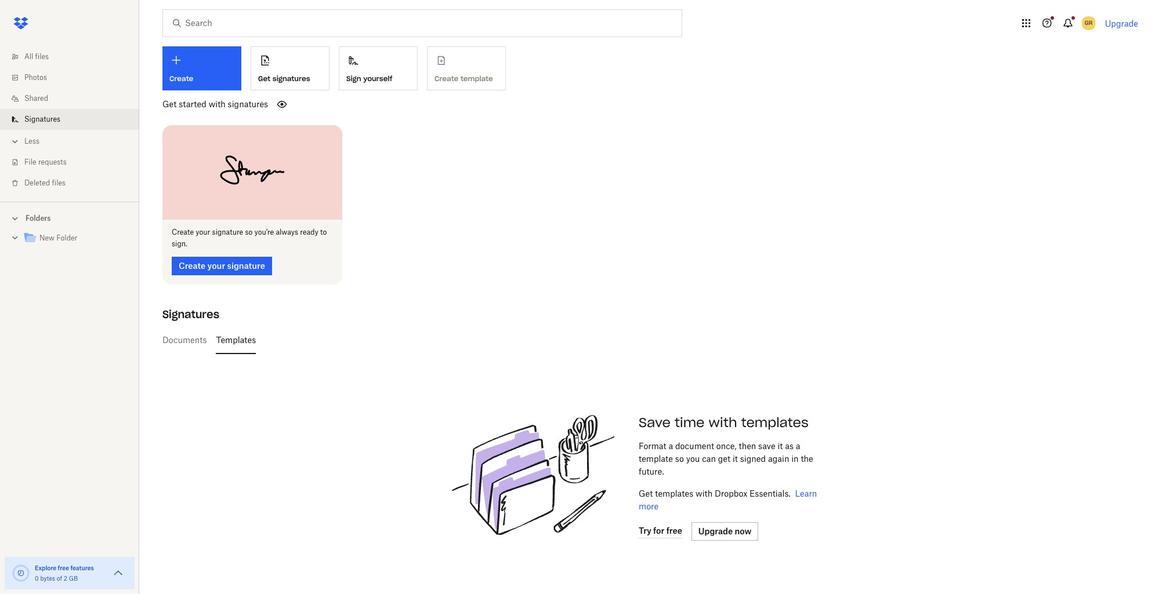 Task type: vqa. For each thing, say whether or not it's contained in the screenshot.
pin
no



Task type: describe. For each thing, give the bounding box(es) containing it.
of
[[57, 576, 62, 583]]

your for create your signature so you're always ready to sign.
[[196, 228, 210, 236]]

2
[[64, 576, 67, 583]]

all files link
[[9, 46, 139, 67]]

once,
[[717, 441, 737, 451]]

create for create your signature
[[179, 261, 206, 271]]

learn
[[795, 489, 817, 499]]

quota usage element
[[12, 565, 30, 583]]

save time with templates
[[639, 415, 809, 431]]

learn more
[[639, 489, 817, 512]]

bytes
[[40, 576, 55, 583]]

0
[[35, 576, 39, 583]]

0 vertical spatial it
[[778, 441, 783, 451]]

folder
[[56, 234, 77, 243]]

get signatures
[[258, 74, 310, 83]]

to
[[320, 228, 327, 236]]

create for create your signature so you're always ready to sign.
[[172, 228, 194, 236]]

upgrade for upgrade now
[[699, 527, 733, 536]]

1 horizontal spatial signatures
[[162, 308, 219, 321]]

save
[[758, 441, 776, 451]]

more
[[639, 502, 659, 512]]

upgrade now
[[699, 527, 752, 536]]

dropbox image
[[9, 12, 32, 35]]

so inside create your signature so you're always ready to sign.
[[245, 228, 253, 236]]

1 vertical spatial it
[[733, 454, 738, 464]]

explore
[[35, 565, 56, 572]]

Search in folder "Dropbox" text field
[[185, 17, 658, 30]]

free inside "try for free" button
[[667, 526, 682, 536]]

features
[[70, 565, 94, 572]]

less image
[[9, 136, 21, 147]]

create button
[[162, 46, 241, 91]]

get started with signatures
[[162, 99, 268, 109]]

documents tab
[[162, 326, 207, 354]]

learn more link
[[639, 489, 817, 512]]

folders
[[26, 214, 51, 223]]

try
[[639, 526, 651, 536]]

dropbox
[[715, 489, 748, 499]]

gr button
[[1080, 14, 1098, 32]]

for
[[653, 526, 665, 536]]

in
[[792, 454, 799, 464]]

tab list containing documents
[[162, 326, 1143, 354]]

format a document once, then save it as a template so you can get it signed again in the future.
[[639, 441, 813, 477]]

photos
[[24, 73, 47, 82]]

upgrade now button
[[692, 523, 759, 541]]

signed
[[740, 454, 766, 464]]

files for deleted files
[[52, 179, 66, 187]]

then
[[739, 441, 756, 451]]

sign.
[[172, 239, 187, 248]]

1 a from the left
[[669, 441, 673, 451]]

get for get signatures
[[258, 74, 270, 83]]

1 vertical spatial templates
[[655, 489, 694, 499]]

started
[[179, 99, 206, 109]]

template
[[639, 454, 673, 464]]

shared
[[24, 94, 48, 103]]

sign yourself button
[[339, 46, 418, 91]]

sign yourself
[[346, 74, 392, 83]]

document
[[675, 441, 714, 451]]

0 horizontal spatial signatures
[[228, 99, 268, 109]]



Task type: locate. For each thing, give the bounding box(es) containing it.
2 a from the left
[[796, 441, 801, 451]]

1 vertical spatial signature
[[227, 261, 265, 271]]

files right all
[[35, 52, 49, 61]]

templates up 'save'
[[741, 415, 809, 431]]

signature
[[212, 228, 243, 236], [227, 261, 265, 271]]

templates tab
[[216, 326, 256, 354]]

create your signature button
[[172, 257, 272, 275]]

with for templates
[[709, 415, 737, 431]]

0 horizontal spatial a
[[669, 441, 673, 451]]

get
[[258, 74, 270, 83], [162, 99, 177, 109], [639, 489, 653, 499]]

folders button
[[0, 209, 139, 227]]

files inside the all files link
[[35, 52, 49, 61]]

your inside button
[[207, 261, 225, 271]]

free
[[667, 526, 682, 536], [58, 565, 69, 572]]

create inside dropdown button
[[169, 74, 193, 83]]

get left started
[[162, 99, 177, 109]]

0 vertical spatial your
[[196, 228, 210, 236]]

0 horizontal spatial so
[[245, 228, 253, 236]]

get for get started with signatures
[[162, 99, 177, 109]]

get templates with dropbox essentials.
[[639, 489, 791, 499]]

2 horizontal spatial get
[[639, 489, 653, 499]]

0 vertical spatial signatures
[[24, 115, 60, 124]]

create up sign. at the left top of page
[[172, 228, 194, 236]]

with for signatures
[[209, 99, 226, 109]]

so left you
[[675, 454, 684, 464]]

0 horizontal spatial templates
[[655, 489, 694, 499]]

deleted
[[24, 179, 50, 187]]

files inside deleted files link
[[52, 179, 66, 187]]

your up create your signature
[[196, 228, 210, 236]]

1 horizontal spatial a
[[796, 441, 801, 451]]

requests
[[38, 158, 67, 167]]

file requests
[[24, 158, 67, 167]]

try for free button
[[639, 525, 682, 539]]

get
[[718, 454, 731, 464]]

create down sign. at the left top of page
[[179, 261, 206, 271]]

new folder link
[[23, 231, 130, 247]]

gr
[[1085, 19, 1093, 27]]

signatures inside button
[[273, 74, 310, 83]]

create your signature
[[179, 261, 265, 271]]

templates
[[741, 415, 809, 431], [655, 489, 694, 499]]

1 horizontal spatial free
[[667, 526, 682, 536]]

list
[[0, 39, 139, 202]]

signature down create your signature so you're always ready to sign.
[[227, 261, 265, 271]]

time
[[675, 415, 705, 431]]

signature up create your signature
[[212, 228, 243, 236]]

1 vertical spatial upgrade
[[699, 527, 733, 536]]

signature for create your signature
[[227, 261, 265, 271]]

with right started
[[209, 99, 226, 109]]

a right as
[[796, 441, 801, 451]]

0 vertical spatial files
[[35, 52, 49, 61]]

0 horizontal spatial free
[[58, 565, 69, 572]]

0 vertical spatial upgrade
[[1105, 18, 1139, 28]]

signatures list item
[[0, 109, 139, 130]]

signature inside create your signature so you're always ready to sign.
[[212, 228, 243, 236]]

it right get
[[733, 454, 738, 464]]

try for free
[[639, 526, 682, 536]]

0 vertical spatial create
[[169, 74, 193, 83]]

create inside button
[[179, 261, 206, 271]]

free right for
[[667, 526, 682, 536]]

with up once,
[[709, 415, 737, 431]]

your for create your signature
[[207, 261, 225, 271]]

1 horizontal spatial upgrade
[[1105, 18, 1139, 28]]

shared link
[[9, 88, 139, 109]]

0 horizontal spatial files
[[35, 52, 49, 61]]

tab list
[[162, 326, 1143, 354]]

1 vertical spatial get
[[162, 99, 177, 109]]

upgrade left "now"
[[699, 527, 733, 536]]

yourself
[[363, 74, 392, 83]]

it left as
[[778, 441, 783, 451]]

1 vertical spatial signatures
[[162, 308, 219, 321]]

get for get templates with dropbox essentials.
[[639, 489, 653, 499]]

with left dropbox at bottom
[[696, 489, 713, 499]]

essentials.
[[750, 489, 791, 499]]

always
[[276, 228, 298, 236]]

sign
[[346, 74, 361, 83]]

create up started
[[169, 74, 193, 83]]

signatures link
[[9, 109, 139, 130]]

get up the get started with signatures at the left top of page
[[258, 74, 270, 83]]

gb
[[69, 576, 78, 583]]

files
[[35, 52, 49, 61], [52, 179, 66, 187]]

you're
[[254, 228, 274, 236]]

signatures up documents at left
[[162, 308, 219, 321]]

save
[[639, 415, 671, 431]]

file requests link
[[9, 152, 139, 173]]

1 horizontal spatial it
[[778, 441, 783, 451]]

get signatures button
[[251, 46, 330, 91]]

list containing all files
[[0, 39, 139, 202]]

0 vertical spatial templates
[[741, 415, 809, 431]]

upgrade inside button
[[699, 527, 733, 536]]

create inside create your signature so you're always ready to sign.
[[172, 228, 194, 236]]

0 horizontal spatial signatures
[[24, 115, 60, 124]]

all
[[24, 52, 33, 61]]

signatures
[[24, 115, 60, 124], [162, 308, 219, 321]]

less
[[24, 137, 39, 146]]

1 vertical spatial your
[[207, 261, 225, 271]]

0 vertical spatial free
[[667, 526, 682, 536]]

so
[[245, 228, 253, 236], [675, 454, 684, 464]]

templates up the more
[[655, 489, 694, 499]]

2 vertical spatial create
[[179, 261, 206, 271]]

deleted files
[[24, 179, 66, 187]]

files right deleted
[[52, 179, 66, 187]]

signature inside button
[[227, 261, 265, 271]]

again
[[768, 454, 789, 464]]

your
[[196, 228, 210, 236], [207, 261, 225, 271]]

get up the more
[[639, 489, 653, 499]]

1 vertical spatial signatures
[[228, 99, 268, 109]]

photos link
[[9, 67, 139, 88]]

2 vertical spatial with
[[696, 489, 713, 499]]

your down create your signature so you're always ready to sign.
[[207, 261, 225, 271]]

1 horizontal spatial get
[[258, 74, 270, 83]]

signatures
[[273, 74, 310, 83], [228, 99, 268, 109]]

1 vertical spatial files
[[52, 179, 66, 187]]

all files
[[24, 52, 49, 61]]

deleted files link
[[9, 173, 139, 194]]

1 horizontal spatial signatures
[[273, 74, 310, 83]]

it
[[778, 441, 783, 451], [733, 454, 738, 464]]

0 horizontal spatial get
[[162, 99, 177, 109]]

file
[[24, 158, 36, 167]]

0 horizontal spatial upgrade
[[699, 527, 733, 536]]

1 horizontal spatial templates
[[741, 415, 809, 431]]

new folder
[[39, 234, 77, 243]]

files for all files
[[35, 52, 49, 61]]

documents
[[162, 335, 207, 345]]

create
[[169, 74, 193, 83], [172, 228, 194, 236], [179, 261, 206, 271]]

the
[[801, 454, 813, 464]]

1 horizontal spatial files
[[52, 179, 66, 187]]

a
[[669, 441, 673, 451], [796, 441, 801, 451]]

signatures down shared
[[24, 115, 60, 124]]

free up 2
[[58, 565, 69, 572]]

you
[[686, 454, 700, 464]]

upgrade for upgrade link
[[1105, 18, 1139, 28]]

2 vertical spatial get
[[639, 489, 653, 499]]

free inside explore free features 0 bytes of 2 gb
[[58, 565, 69, 572]]

with for dropbox
[[696, 489, 713, 499]]

create your signature so you're always ready to sign.
[[172, 228, 327, 248]]

new
[[39, 234, 55, 243]]

signatures inside list item
[[24, 115, 60, 124]]

1 vertical spatial so
[[675, 454, 684, 464]]

format
[[639, 441, 667, 451]]

explore free features 0 bytes of 2 gb
[[35, 565, 94, 583]]

so inside "format a document once, then save it as a template so you can get it signed again in the future."
[[675, 454, 684, 464]]

get inside button
[[258, 74, 270, 83]]

templates
[[216, 335, 256, 345]]

future.
[[639, 467, 664, 477]]

ready
[[300, 228, 318, 236]]

upgrade right gr popup button
[[1105, 18, 1139, 28]]

signature for create your signature so you're always ready to sign.
[[212, 228, 243, 236]]

upgrade
[[1105, 18, 1139, 28], [699, 527, 733, 536]]

can
[[702, 454, 716, 464]]

as
[[785, 441, 794, 451]]

a right "format"
[[669, 441, 673, 451]]

1 horizontal spatial so
[[675, 454, 684, 464]]

0 vertical spatial get
[[258, 74, 270, 83]]

1 vertical spatial free
[[58, 565, 69, 572]]

1 vertical spatial with
[[709, 415, 737, 431]]

0 vertical spatial signatures
[[273, 74, 310, 83]]

0 horizontal spatial it
[[733, 454, 738, 464]]

your inside create your signature so you're always ready to sign.
[[196, 228, 210, 236]]

0 vertical spatial signature
[[212, 228, 243, 236]]

1 vertical spatial create
[[172, 228, 194, 236]]

0 vertical spatial so
[[245, 228, 253, 236]]

so left the you're
[[245, 228, 253, 236]]

upgrade link
[[1105, 18, 1139, 28]]

create for create
[[169, 74, 193, 83]]

with
[[209, 99, 226, 109], [709, 415, 737, 431], [696, 489, 713, 499]]

now
[[735, 527, 752, 536]]

0 vertical spatial with
[[209, 99, 226, 109]]



